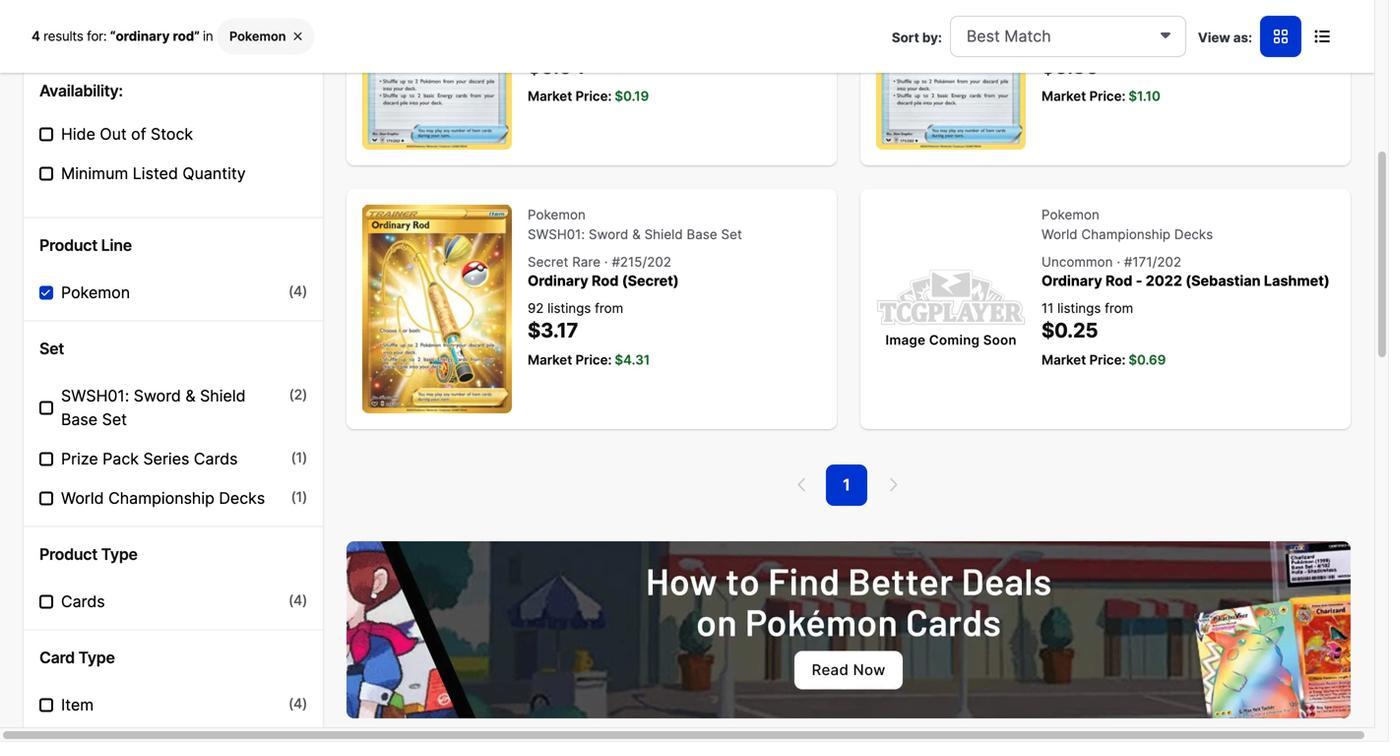 Task type: describe. For each thing, give the bounding box(es) containing it.
listed
[[133, 164, 178, 183]]

ordinary inside secret rare · #215/202 ordinary rod (secret)
[[528, 272, 589, 290]]

55 listings $0.30 market price: $1.10
[[1042, 36, 1161, 104]]

$0.19
[[615, 88, 649, 104]]

listings for market
[[1062, 36, 1105, 52]]

xmark image
[[294, 30, 302, 42]]

shield inside swsh01: sword & shield base set
[[200, 386, 246, 406]]

uncommon · #171/202 ordinary rod - 2022 (sebastian lashmet)
[[1042, 254, 1331, 290]]

match
[[1005, 27, 1052, 46]]

availability:
[[39, 81, 123, 100]]

$0.30
[[1042, 54, 1100, 79]]

pokemon inside pokemon button
[[229, 28, 286, 44]]

"ordinary
[[110, 28, 170, 44]]

a grid of results image
[[1275, 29, 1288, 44]]

Pokemon checkbox
[[39, 286, 53, 300]]

$0.69
[[1129, 352, 1167, 368]]

4 for card type
[[294, 696, 302, 712]]

secret rare · #215/202 ordinary rod (secret)
[[528, 254, 679, 290]]

decks inside pokemon world championship decks
[[1175, 227, 1214, 242]]

ordinary up the "55"
[[1042, 8, 1103, 26]]

rod inside "uncommon · #171/202 ordinary rod - 2022 (sebastian lashmet)"
[[1106, 272, 1133, 290]]

Cards checkbox
[[39, 595, 53, 609]]

caret down image
[[1161, 27, 1171, 42]]

rod up 55 listings $0.30 market price: $1.10
[[1106, 8, 1133, 26]]

prize pack series cards
[[61, 449, 238, 469]]

1 vertical spatial cards
[[61, 592, 105, 611]]

2
[[294, 386, 302, 403]]

world inside pokemon world championship decks
[[1042, 227, 1078, 242]]

2022
[[1146, 272, 1183, 290]]

Minimum Listed Quantity checkbox
[[39, 167, 53, 181]]

market inside $0.04 market price: $0.19
[[528, 88, 573, 104]]

1 for prize pack series cards
[[296, 449, 302, 466]]

sword inside swsh01: sword & shield base set
[[134, 386, 181, 406]]

1 vertical spatial world
[[61, 489, 104, 508]]

World Championship Decks checkbox
[[39, 492, 53, 506]]

chevron right image
[[888, 477, 898, 493]]

Best Match field
[[950, 16, 1187, 57]]

minimum
[[61, 164, 128, 183]]

a
[[261, 25, 269, 41]]

#215/202
[[612, 254, 672, 270]]

price: inside 11 listings from $0.25 market price: $0.69
[[1090, 352, 1126, 368]]

11 listings from $0.25 market price: $0.69
[[1042, 300, 1167, 368]]

pokemon world championship decks
[[1042, 207, 1214, 242]]

chevron left image
[[798, 477, 808, 493]]

best match
[[967, 27, 1052, 46]]

Prize Pack Series Cards checkbox
[[39, 452, 53, 466]]

ordinary rod - 2022 (sebastian lashmet) image
[[877, 267, 1026, 352]]

find
[[231, 25, 258, 41]]

ordinary rod image for ordinary rod
[[877, 0, 1026, 150]]

find a seller
[[231, 25, 307, 41]]

by:
[[923, 30, 943, 45]]

uncommon
[[1042, 254, 1114, 270]]

market inside "92 listings from $3.17 market price: $4.31"
[[528, 352, 573, 368]]

Hide Out of Stock checkbox
[[39, 127, 53, 141]]

out
[[100, 124, 127, 144]]

swsh01: inside swsh01: sword & shield base set
[[61, 386, 129, 406]]

pokemon swsh01: sword & shield base set
[[528, 207, 743, 242]]

for:
[[87, 28, 107, 44]]

shield inside pokemon swsh01: sword & shield base set
[[645, 227, 683, 242]]

championship inside pokemon world championship decks
[[1082, 227, 1171, 242]]

92 listings from $3.17 market price: $4.31
[[528, 300, 650, 368]]

results
[[44, 28, 83, 44]]

of
[[131, 124, 146, 144]]

SWSH01: Sword & Shield Base Set checkbox
[[39, 401, 53, 415]]

pokemon inside pokemon swsh01: sword & shield base set
[[528, 207, 586, 223]]

price: inside 55 listings $0.30 market price: $1.10
[[1090, 88, 1126, 104]]

92
[[528, 300, 544, 316]]

best
[[967, 27, 1001, 46]]

1 inside 1 link
[[843, 476, 851, 495]]



Task type: vqa. For each thing, say whether or not it's contained in the screenshot.
$0.69
yes



Task type: locate. For each thing, give the bounding box(es) containing it.
$4.31
[[615, 352, 650, 368]]

0 vertical spatial shield
[[645, 227, 683, 242]]

product for product type
[[39, 545, 98, 564]]

pack
[[103, 449, 139, 469]]

swsh01: right swsh01: sword & shield base set option
[[61, 386, 129, 406]]

$0.04 market price: $0.19
[[528, 54, 649, 104]]

11
[[1042, 300, 1054, 316]]

0 horizontal spatial set
[[39, 339, 64, 358]]

rod"
[[173, 28, 200, 44]]

pkmn where and how to get pokemon cards (read now) image
[[347, 542, 1351, 719]]

Item checkbox
[[39, 699, 53, 712]]

1 horizontal spatial championship
[[1082, 227, 1171, 242]]

ordinary rod image for $0.04
[[362, 0, 512, 150]]

pokemon button
[[217, 18, 315, 55]]

1 vertical spatial product
[[39, 545, 98, 564]]

from down secret rare · #215/202 ordinary rod (secret)
[[595, 300, 624, 316]]

2 ordinary rod image from the left
[[877, 0, 1026, 150]]

0 vertical spatial sword
[[589, 227, 629, 242]]

0 vertical spatial product
[[39, 236, 98, 255]]

world championship decks
[[61, 489, 265, 508]]

1 horizontal spatial base
[[687, 227, 718, 242]]

sword up prize pack series cards
[[134, 386, 181, 406]]

as:
[[1234, 30, 1253, 45]]

1 horizontal spatial shield
[[645, 227, 683, 242]]

swsh01:
[[528, 227, 585, 242], [61, 386, 129, 406]]

product type
[[39, 545, 138, 564]]

(secret)
[[622, 272, 679, 290]]

type for product type
[[101, 545, 138, 564]]

quantity
[[183, 164, 246, 183]]

1 ordinary rod image from the left
[[362, 0, 512, 150]]

from
[[595, 300, 624, 316], [1105, 300, 1134, 316]]

0 horizontal spatial championship
[[108, 489, 215, 508]]

$0.04
[[528, 54, 586, 79]]

price: left $1.10
[[1090, 88, 1126, 104]]

1 horizontal spatial set
[[102, 410, 127, 429]]

world
[[1042, 227, 1078, 242], [61, 489, 104, 508]]

ordinary down the uncommon
[[1042, 272, 1103, 290]]

$3.17
[[528, 319, 578, 343]]

· inside secret rare · #215/202 ordinary rod (secret)
[[605, 254, 608, 270]]

ordinary rod image
[[362, 0, 512, 150], [877, 0, 1026, 150]]

0 vertical spatial swsh01:
[[528, 227, 585, 242]]

#171/202
[[1125, 254, 1182, 270]]

rod down rare
[[592, 272, 619, 290]]

secret
[[528, 254, 569, 270]]

1 product from the top
[[39, 236, 98, 255]]

set inside pokemon swsh01: sword & shield base set
[[722, 227, 743, 242]]

0 horizontal spatial shield
[[200, 386, 246, 406]]

type for card type
[[78, 648, 115, 668]]

type
[[101, 545, 138, 564], [78, 648, 115, 668]]

0 horizontal spatial &
[[186, 386, 196, 406]]

-
[[1136, 272, 1143, 290]]

1 vertical spatial championship
[[108, 489, 215, 508]]

price: left $4.31
[[576, 352, 612, 368]]

1 for world championship decks
[[296, 489, 302, 506]]

· left #171/202
[[1117, 254, 1121, 270]]

0 horizontal spatial sword
[[134, 386, 181, 406]]

cards right cards checkbox
[[61, 592, 105, 611]]

hide out of stock
[[61, 124, 193, 144]]

sword
[[589, 227, 629, 242], [134, 386, 181, 406]]

product up cards checkbox
[[39, 545, 98, 564]]

0 vertical spatial base
[[687, 227, 718, 242]]

0 vertical spatial cards
[[194, 449, 238, 469]]

listings inside "92 listings from $3.17 market price: $4.31"
[[548, 300, 591, 316]]

0 horizontal spatial ordinary rod image
[[362, 0, 512, 150]]

decks
[[1175, 227, 1214, 242], [219, 489, 265, 508]]

swsh01: inside pokemon swsh01: sword & shield base set
[[528, 227, 585, 242]]

1 vertical spatial base
[[61, 410, 98, 429]]

1 horizontal spatial ·
[[1117, 254, 1121, 270]]

market inside 11 listings from $0.25 market price: $0.69
[[1042, 352, 1087, 368]]

price: inside "92 listings from $3.17 market price: $4.31"
[[576, 352, 612, 368]]

shield
[[645, 227, 683, 242], [200, 386, 246, 406]]

listings inside 55 listings $0.30 market price: $1.10
[[1062, 36, 1105, 52]]

ordinary inside "uncommon · #171/202 ordinary rod - 2022 (sebastian lashmet)"
[[1042, 272, 1103, 290]]

rare
[[573, 254, 601, 270]]

lashmet)
[[1265, 272, 1331, 290]]

ordinary down secret
[[528, 272, 589, 290]]

market down $0.30
[[1042, 88, 1087, 104]]

type down world championship decks
[[101, 545, 138, 564]]

minimum listed quantity
[[61, 164, 246, 183]]

listings for $3.17
[[548, 300, 591, 316]]

55
[[1042, 36, 1058, 52]]

world right world championship decks checkbox
[[61, 489, 104, 508]]

in
[[203, 28, 217, 44]]

market down $0.25 at the top right of page
[[1042, 352, 1087, 368]]

product left line
[[39, 236, 98, 255]]

sort by:
[[892, 30, 943, 45]]

· right rare
[[605, 254, 608, 270]]

shield left 2
[[200, 386, 246, 406]]

cards
[[194, 449, 238, 469], [61, 592, 105, 611]]

view
[[1199, 30, 1231, 45]]

0 horizontal spatial decks
[[219, 489, 265, 508]]

market down $0.04
[[528, 88, 573, 104]]

ordinary rod
[[1042, 8, 1133, 26]]

1 · from the left
[[605, 254, 608, 270]]

price: left $0.69
[[1090, 352, 1126, 368]]

product line
[[39, 236, 132, 255]]

1 horizontal spatial world
[[1042, 227, 1078, 242]]

1 vertical spatial decks
[[219, 489, 265, 508]]

1 vertical spatial type
[[78, 648, 115, 668]]

1
[[296, 449, 302, 466], [843, 476, 851, 495], [296, 489, 302, 506]]

stock
[[151, 124, 193, 144]]

set inside swsh01: sword & shield base set
[[102, 410, 127, 429]]

item
[[61, 696, 94, 715]]

check image
[[41, 288, 50, 298]]

& inside swsh01: sword & shield base set
[[186, 386, 196, 406]]

from for $3.17
[[595, 300, 624, 316]]

ordinary
[[1042, 8, 1103, 26], [528, 272, 589, 290], [1042, 272, 1103, 290]]

swsh01: up secret
[[528, 227, 585, 242]]

2 from from the left
[[1105, 300, 1134, 316]]

0 horizontal spatial world
[[61, 489, 104, 508]]

ordinary rod (secret) image
[[362, 205, 512, 414]]

sort
[[892, 30, 920, 45]]

championship up #171/202
[[1082, 227, 1171, 242]]

1 vertical spatial shield
[[200, 386, 246, 406]]

product
[[39, 236, 98, 255], [39, 545, 98, 564]]

find a seller link
[[173, 23, 307, 47]]

market inside 55 listings $0.30 market price: $1.10
[[1042, 88, 1087, 104]]

4 for product type
[[294, 592, 302, 609]]

$0.25
[[1042, 319, 1099, 343]]

& inside pokemon swsh01: sword & shield base set
[[633, 227, 641, 242]]

line
[[101, 236, 132, 255]]

from inside "92 listings from $3.17 market price: $4.31"
[[595, 300, 624, 316]]

& up the "series"
[[186, 386, 196, 406]]

0 vertical spatial world
[[1042, 227, 1078, 242]]

1 vertical spatial swsh01:
[[61, 386, 129, 406]]

1 vertical spatial set
[[39, 339, 64, 358]]

from for $0.25
[[1105, 300, 1134, 316]]

4 for product line
[[294, 283, 302, 300]]

(sebastian
[[1186, 272, 1261, 290]]

rod
[[1106, 8, 1133, 26], [592, 272, 619, 290], [1106, 272, 1133, 290]]

&
[[633, 227, 641, 242], [186, 386, 196, 406]]

listings up $0.25 at the top right of page
[[1058, 300, 1102, 316]]

0 vertical spatial championship
[[1082, 227, 1171, 242]]

series
[[143, 449, 190, 469]]

1 horizontal spatial &
[[633, 227, 641, 242]]

hide
[[61, 124, 95, 144]]

base inside swsh01: sword & shield base set
[[61, 410, 98, 429]]

0 horizontal spatial ·
[[605, 254, 608, 270]]

0 horizontal spatial cards
[[61, 592, 105, 611]]

1 horizontal spatial swsh01:
[[528, 227, 585, 242]]

1 horizontal spatial sword
[[589, 227, 629, 242]]

1 vertical spatial sword
[[134, 386, 181, 406]]

price: inside $0.04 market price: $0.19
[[576, 88, 612, 104]]

sellers
[[39, 25, 89, 44]]

·
[[605, 254, 608, 270], [1117, 254, 1121, 270]]

1 horizontal spatial from
[[1105, 300, 1134, 316]]

0 horizontal spatial base
[[61, 410, 98, 429]]

championship
[[1082, 227, 1171, 242], [108, 489, 215, 508]]

card
[[39, 648, 75, 668]]

2 vertical spatial set
[[102, 410, 127, 429]]

base inside pokemon swsh01: sword & shield base set
[[687, 227, 718, 242]]

price:
[[576, 88, 612, 104], [1090, 88, 1126, 104], [576, 352, 612, 368], [1090, 352, 1126, 368]]

set
[[722, 227, 743, 242], [39, 339, 64, 358], [102, 410, 127, 429]]

sword inside pokemon swsh01: sword & shield base set
[[589, 227, 629, 242]]

4
[[32, 28, 40, 44], [294, 283, 302, 300], [294, 592, 302, 609], [294, 696, 302, 712]]

pokemon inside pokemon world championship decks
[[1042, 207, 1100, 223]]

pokemon
[[229, 28, 286, 44], [528, 207, 586, 223], [1042, 207, 1100, 223], [61, 283, 130, 302]]

listings inside 11 listings from $0.25 market price: $0.69
[[1058, 300, 1102, 316]]

0 vertical spatial decks
[[1175, 227, 1214, 242]]

cards right the "series"
[[194, 449, 238, 469]]

championship down the "series"
[[108, 489, 215, 508]]

listings for $0.25
[[1058, 300, 1102, 316]]

2 · from the left
[[1117, 254, 1121, 270]]

· inside "uncommon · #171/202 ordinary rod - 2022 (sebastian lashmet)"
[[1117, 254, 1121, 270]]

2 product from the top
[[39, 545, 98, 564]]

a list of results image
[[1315, 29, 1331, 44]]

type right card
[[78, 648, 115, 668]]

1 horizontal spatial ordinary rod image
[[877, 0, 1026, 150]]

1 horizontal spatial cards
[[194, 449, 238, 469]]

prize
[[61, 449, 98, 469]]

4 results for: "ordinary rod"
[[32, 28, 203, 44]]

listings
[[1062, 36, 1105, 52], [548, 300, 591, 316], [1058, 300, 1102, 316]]

0 horizontal spatial from
[[595, 300, 624, 316]]

card type
[[39, 648, 115, 668]]

market down $3.17
[[528, 352, 573, 368]]

from inside 11 listings from $0.25 market price: $0.69
[[1105, 300, 1134, 316]]

1 link
[[827, 465, 868, 506]]

base
[[687, 227, 718, 242], [61, 410, 98, 429]]

0 vertical spatial type
[[101, 545, 138, 564]]

$1.10
[[1129, 88, 1161, 104]]

sword up rare
[[589, 227, 629, 242]]

listings up $3.17
[[548, 300, 591, 316]]

0 horizontal spatial swsh01:
[[61, 386, 129, 406]]

market
[[528, 88, 573, 104], [1042, 88, 1087, 104], [528, 352, 573, 368], [1042, 352, 1087, 368]]

product for product line
[[39, 236, 98, 255]]

shield up #215/202
[[645, 227, 683, 242]]

listings up $0.30
[[1062, 36, 1105, 52]]

1 vertical spatial &
[[186, 386, 196, 406]]

0 vertical spatial &
[[633, 227, 641, 242]]

from down #171/202
[[1105, 300, 1134, 316]]

rod inside secret rare · #215/202 ordinary rod (secret)
[[592, 272, 619, 290]]

1 from from the left
[[595, 300, 624, 316]]

seller
[[273, 25, 307, 41]]

view as:
[[1199, 30, 1253, 45]]

2 horizontal spatial set
[[722, 227, 743, 242]]

price: left $0.19
[[576, 88, 612, 104]]

swsh01: sword & shield base set
[[61, 386, 246, 429]]

0 vertical spatial set
[[722, 227, 743, 242]]

world up the uncommon
[[1042, 227, 1078, 242]]

1 horizontal spatial decks
[[1175, 227, 1214, 242]]

& up #215/202
[[633, 227, 641, 242]]

rod left - on the right top
[[1106, 272, 1133, 290]]



